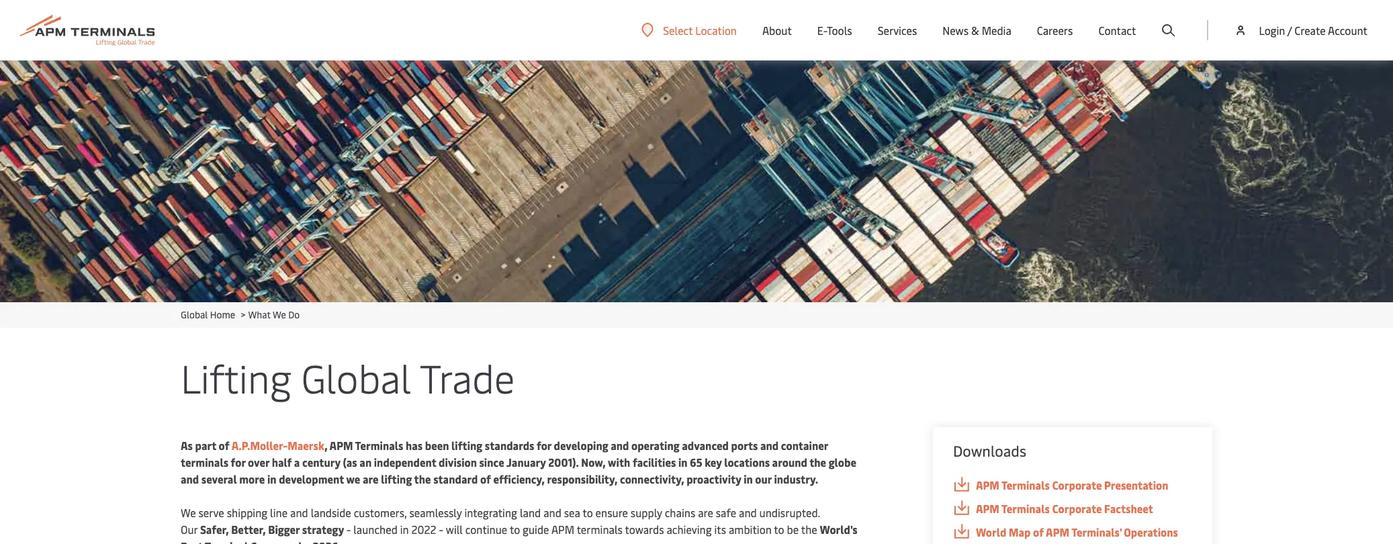 Task type: describe. For each thing, give the bounding box(es) containing it.
with
[[608, 455, 631, 470]]

2 - from the left
[[439, 522, 444, 537]]

factsheet
[[1105, 501, 1154, 516]]

key
[[705, 455, 722, 470]]

we serve shipping line and landside customers, seamlessly integrating land and sea to ensure supply chains are safe and undisrupted. our
[[181, 505, 820, 537]]

1 vertical spatial lifting
[[381, 472, 412, 487]]

1 vertical spatial global
[[301, 351, 411, 404]]

as part of a.p.moller-maersk
[[181, 438, 325, 453]]

select
[[663, 23, 693, 37]]

world
[[976, 525, 1007, 540]]

do
[[288, 308, 300, 321]]

of for world
[[1034, 525, 1044, 540]]

world's
[[820, 522, 858, 537]]

and right "line"
[[290, 505, 308, 520]]

2022
[[412, 522, 436, 537]]

undisrupted.
[[760, 505, 820, 520]]

towards
[[625, 522, 664, 537]]

has
[[406, 438, 423, 453]]

over
[[248, 455, 270, 470]]

,
[[325, 438, 328, 453]]

media
[[982, 23, 1012, 38]]

independent
[[374, 455, 436, 470]]

what
[[248, 308, 271, 321]]

guide
[[523, 522, 549, 537]]

location
[[696, 23, 737, 37]]

continue
[[465, 522, 508, 537]]

bigger
[[268, 522, 300, 537]]

facilities
[[633, 455, 676, 470]]

achieving
[[667, 522, 712, 537]]

apm terminals corporate presentation
[[976, 478, 1169, 493]]

industry.
[[774, 472, 818, 487]]

be
[[787, 522, 799, 537]]

1 vertical spatial terminals
[[577, 522, 623, 537]]

its
[[715, 522, 726, 537]]

in down half
[[267, 472, 277, 487]]

to inside we serve shipping line and landside customers, seamlessly integrating land and sea to ensure supply chains are safe and undisrupted. our
[[583, 505, 593, 520]]

terminals for apm terminals corporate factsheet
[[1002, 501, 1050, 516]]

strategy
[[302, 522, 344, 537]]

apm down downloads
[[976, 478, 1000, 493]]

developing
[[554, 438, 609, 453]]

, apm terminals has been lifting standards for developing and operating advanced ports and container terminals for over half a century (as an independent division since january 2001). now, with facilities in 65 key locations around the globe and several more in development we are lifting the standard of efficiency, responsibility, connectivity, proactivity in our industry.
[[181, 438, 857, 487]]

standards
[[485, 438, 535, 453]]

2 horizontal spatial to
[[774, 522, 785, 537]]

now,
[[581, 455, 606, 470]]

corporate for factsheet
[[1053, 501, 1102, 516]]

landside
[[311, 505, 351, 520]]

&
[[972, 23, 980, 38]]

january
[[507, 455, 546, 470]]

standard
[[434, 472, 478, 487]]

services
[[878, 23, 917, 38]]

since
[[479, 455, 504, 470]]

globe
[[829, 455, 857, 470]]

century
[[302, 455, 341, 470]]

a
[[294, 455, 300, 470]]

lifting global trade
[[181, 351, 515, 404]]

terminals inside , apm terminals has been lifting standards for developing and operating advanced ports and container terminals for over half a century (as an independent division since january 2001). now, with facilities in 65 key locations around the globe and several more in development we are lifting the standard of efficiency, responsibility, connectivity, proactivity in our industry.
[[355, 438, 403, 453]]

65
[[690, 455, 703, 470]]

in left 2022
[[400, 522, 409, 537]]

2001).
[[549, 455, 579, 470]]

apm terminals corporate factsheet
[[976, 501, 1154, 516]]

home
[[210, 308, 235, 321]]

land
[[520, 505, 541, 520]]

downloads
[[954, 441, 1027, 461]]

in left our in the right bottom of the page
[[744, 472, 753, 487]]

contact
[[1099, 23, 1137, 38]]

safe
[[716, 505, 737, 520]]

will
[[446, 522, 463, 537]]

e-
[[818, 23, 827, 38]]

terminal
[[205, 539, 248, 544]]

more
[[239, 472, 265, 487]]

login / create account link
[[1235, 0, 1368, 60]]

and right ports
[[761, 438, 779, 453]]

world map of apm terminals' operations (jpg)
[[976, 525, 1179, 544]]

are inside , apm terminals has been lifting standards for developing and operating advanced ports and container terminals for over half a century (as an independent division since january 2001). now, with facilities in 65 key locations around the globe and several more in development we are lifting the standard of efficiency, responsibility, connectivity, proactivity in our industry.
[[363, 472, 379, 487]]

careers
[[1037, 23, 1073, 38]]

safer,
[[200, 522, 229, 537]]

login
[[1260, 23, 1286, 38]]

in left 65
[[679, 455, 688, 470]]

news & media
[[943, 23, 1012, 38]]

select location button
[[642, 23, 737, 37]]

about button
[[763, 0, 792, 60]]

been
[[425, 438, 449, 453]]

e-tools
[[818, 23, 852, 38]]

0 vertical spatial lifting
[[452, 438, 483, 453]]

of for as
[[219, 438, 229, 453]]

1 vertical spatial for
[[231, 455, 246, 470]]

line
[[270, 505, 288, 520]]

part
[[195, 438, 216, 453]]

apm terminals lazaro image
[[0, 60, 1394, 302]]

services button
[[878, 0, 917, 60]]

global home link
[[181, 308, 235, 321]]



Task type: locate. For each thing, give the bounding box(es) containing it.
ports
[[731, 438, 758, 453]]

apm down the apm terminals corporate factsheet
[[1046, 525, 1070, 540]]

terminals inside apm terminals corporate factsheet link
[[1002, 501, 1050, 516]]

of
[[219, 438, 229, 453], [480, 472, 491, 487], [1034, 525, 1044, 540]]

shipping
[[227, 505, 268, 520]]

are right we
[[363, 472, 379, 487]]

1 vertical spatial the
[[414, 472, 431, 487]]

operations
[[1124, 525, 1179, 540]]

and left sea
[[544, 505, 562, 520]]

terminals up an
[[355, 438, 403, 453]]

half
[[272, 455, 292, 470]]

0 horizontal spatial to
[[510, 522, 520, 537]]

0 horizontal spatial we
[[181, 505, 196, 520]]

contact button
[[1099, 0, 1137, 60]]

are
[[363, 472, 379, 487], [698, 505, 714, 520]]

lifting up division
[[452, 438, 483, 453]]

0 horizontal spatial for
[[231, 455, 246, 470]]

of inside world map of apm terminals' operations (jpg)
[[1034, 525, 1044, 540]]

apm down sea
[[552, 522, 575, 537]]

0 vertical spatial of
[[219, 438, 229, 453]]

0 horizontal spatial terminals
[[181, 455, 228, 470]]

map
[[1009, 525, 1031, 540]]

we
[[346, 472, 360, 487]]

proactivity
[[687, 472, 742, 487]]

0 vertical spatial terminals
[[181, 455, 228, 470]]

corporate down apm terminals corporate presentation link
[[1053, 501, 1102, 516]]

2 vertical spatial the
[[801, 522, 818, 537]]

serve
[[199, 505, 224, 520]]

/
[[1288, 23, 1292, 38]]

>
[[241, 308, 246, 321]]

about
[[763, 23, 792, 38]]

integrating
[[465, 505, 517, 520]]

0 vertical spatial are
[[363, 472, 379, 487]]

apm terminals corporate factsheet link
[[954, 501, 1193, 517]]

corporate up apm terminals corporate factsheet link
[[1053, 478, 1102, 493]]

locations
[[724, 455, 770, 470]]

we up our
[[181, 505, 196, 520]]

operating
[[632, 438, 680, 453]]

1 horizontal spatial are
[[698, 505, 714, 520]]

of right map
[[1034, 525, 1044, 540]]

careers button
[[1037, 0, 1073, 60]]

tools
[[827, 23, 852, 38]]

presentation
[[1105, 478, 1169, 493]]

maersk
[[288, 438, 325, 453]]

apm terminals corporate presentation link
[[954, 477, 1193, 494]]

create
[[1295, 23, 1326, 38]]

division
[[439, 455, 477, 470]]

1 horizontal spatial of
[[480, 472, 491, 487]]

for up "january"
[[537, 438, 552, 453]]

0 horizontal spatial are
[[363, 472, 379, 487]]

ensure
[[596, 505, 628, 520]]

corporate inside apm terminals corporate presentation link
[[1053, 478, 1102, 493]]

a.p.moller-
[[232, 438, 288, 453]]

terminals up map
[[1002, 501, 1050, 516]]

2 corporate from the top
[[1053, 501, 1102, 516]]

seamlessly
[[409, 505, 462, 520]]

- left will
[[439, 522, 444, 537]]

we
[[273, 308, 286, 321], [181, 505, 196, 520]]

apm inside , apm terminals has been lifting standards for developing and operating advanced ports and container terminals for over half a century (as an independent division since january 2001). now, with facilities in 65 key locations around the globe and several more in development we are lifting the standard of efficiency, responsibility, connectivity, proactivity in our industry.
[[330, 438, 353, 453]]

we left do
[[273, 308, 286, 321]]

as
[[181, 438, 193, 453]]

apm right , on the left of page
[[330, 438, 353, 453]]

chains
[[665, 505, 696, 520]]

0 vertical spatial for
[[537, 438, 552, 453]]

for left over
[[231, 455, 246, 470]]

1 horizontal spatial lifting
[[452, 438, 483, 453]]

terminals down part on the bottom left of the page
[[181, 455, 228, 470]]

2 vertical spatial of
[[1034, 525, 1044, 540]]

1 corporate from the top
[[1053, 478, 1102, 493]]

company
[[251, 539, 296, 544]]

0 vertical spatial terminals
[[355, 438, 403, 453]]

corporate inside apm terminals corporate factsheet link
[[1053, 501, 1102, 516]]

terminals down ensure
[[577, 522, 623, 537]]

apm inside world map of apm terminals' operations (jpg)
[[1046, 525, 1070, 540]]

responsibility,
[[547, 472, 618, 487]]

login / create account
[[1260, 23, 1368, 38]]

the right be
[[801, 522, 818, 537]]

sea
[[564, 505, 580, 520]]

lifting
[[181, 351, 292, 404]]

0 horizontal spatial lifting
[[381, 472, 412, 487]]

efficiency,
[[494, 472, 545, 487]]

to right sea
[[583, 505, 593, 520]]

0 horizontal spatial -
[[347, 522, 351, 537]]

of inside , apm terminals has been lifting standards for developing and operating advanced ports and container terminals for over half a century (as an independent division since january 2001). now, with facilities in 65 key locations around the globe and several more in development we are lifting the standard of efficiency, responsibility, connectivity, proactivity in our industry.
[[480, 472, 491, 487]]

we inside we serve shipping line and landside customers, seamlessly integrating land and sea to ensure supply chains are safe and undisrupted. our
[[181, 505, 196, 520]]

better,
[[231, 522, 266, 537]]

world's best terminal company by 2026.
[[181, 522, 858, 544]]

development
[[279, 472, 344, 487]]

terminals inside , apm terminals has been lifting standards for developing and operating advanced ports and container terminals for over half a century (as an independent division since january 2001). now, with facilities in 65 key locations around the globe and several more in development we are lifting the standard of efficiency, responsibility, connectivity, proactivity in our industry.
[[181, 455, 228, 470]]

1 vertical spatial terminals
[[1002, 478, 1050, 493]]

of down since
[[480, 472, 491, 487]]

apm up world
[[976, 501, 1000, 516]]

to left be
[[774, 522, 785, 537]]

world map of apm terminals' operations (jpg) link
[[954, 524, 1193, 544]]

0 vertical spatial corporate
[[1053, 478, 1102, 493]]

1 vertical spatial we
[[181, 505, 196, 520]]

0 vertical spatial the
[[810, 455, 827, 470]]

1 vertical spatial corporate
[[1053, 501, 1102, 516]]

- down landside
[[347, 522, 351, 537]]

terminals'
[[1072, 525, 1122, 540]]

select location
[[663, 23, 737, 37]]

and up with
[[611, 438, 629, 453]]

account
[[1328, 23, 1368, 38]]

and left the several
[[181, 472, 199, 487]]

several
[[201, 472, 237, 487]]

1 horizontal spatial -
[[439, 522, 444, 537]]

1 horizontal spatial we
[[273, 308, 286, 321]]

best
[[181, 539, 203, 544]]

2 vertical spatial terminals
[[1002, 501, 1050, 516]]

1 vertical spatial of
[[480, 472, 491, 487]]

our
[[756, 472, 772, 487]]

and up ambition
[[739, 505, 757, 520]]

of right part on the bottom left of the page
[[219, 438, 229, 453]]

an
[[360, 455, 372, 470]]

trade
[[420, 351, 515, 404]]

apm
[[330, 438, 353, 453], [976, 478, 1000, 493], [976, 501, 1000, 516], [552, 522, 575, 537], [1046, 525, 1070, 540]]

(jpg)
[[976, 542, 1002, 544]]

0 vertical spatial we
[[273, 308, 286, 321]]

container
[[781, 438, 828, 453]]

0 horizontal spatial of
[[219, 438, 229, 453]]

to
[[583, 505, 593, 520], [510, 522, 520, 537], [774, 522, 785, 537]]

and
[[611, 438, 629, 453], [761, 438, 779, 453], [181, 472, 199, 487], [290, 505, 308, 520], [544, 505, 562, 520], [739, 505, 757, 520]]

terminals for apm terminals corporate presentation
[[1002, 478, 1050, 493]]

1 horizontal spatial global
[[301, 351, 411, 404]]

-
[[347, 522, 351, 537], [439, 522, 444, 537]]

1 vertical spatial are
[[698, 505, 714, 520]]

lifting down independent
[[381, 472, 412, 487]]

0 horizontal spatial global
[[181, 308, 208, 321]]

safer, better, bigger strategy - launched in 2022 - will continue to guide apm terminals towards achieving its ambition to be the
[[198, 522, 820, 537]]

2026.
[[313, 539, 341, 544]]

are inside we serve shipping line and landside customers, seamlessly integrating land and sea to ensure supply chains are safe and undisrupted. our
[[698, 505, 714, 520]]

1 horizontal spatial for
[[537, 438, 552, 453]]

news
[[943, 23, 969, 38]]

0 vertical spatial global
[[181, 308, 208, 321]]

corporate for presentation
[[1053, 478, 1102, 493]]

are left safe
[[698, 505, 714, 520]]

ambition
[[729, 522, 772, 537]]

to left guide
[[510, 522, 520, 537]]

e-tools button
[[818, 0, 852, 60]]

1 - from the left
[[347, 522, 351, 537]]

1 horizontal spatial to
[[583, 505, 593, 520]]

1 horizontal spatial terminals
[[577, 522, 623, 537]]

terminals inside apm terminals corporate presentation link
[[1002, 478, 1050, 493]]

global home > what we do
[[181, 308, 300, 321]]

the down container
[[810, 455, 827, 470]]

2 horizontal spatial of
[[1034, 525, 1044, 540]]

the down independent
[[414, 472, 431, 487]]

terminals up the apm terminals corporate factsheet
[[1002, 478, 1050, 493]]



Task type: vqa. For each thing, say whether or not it's contained in the screenshot.
apm terminals lazaro image
yes



